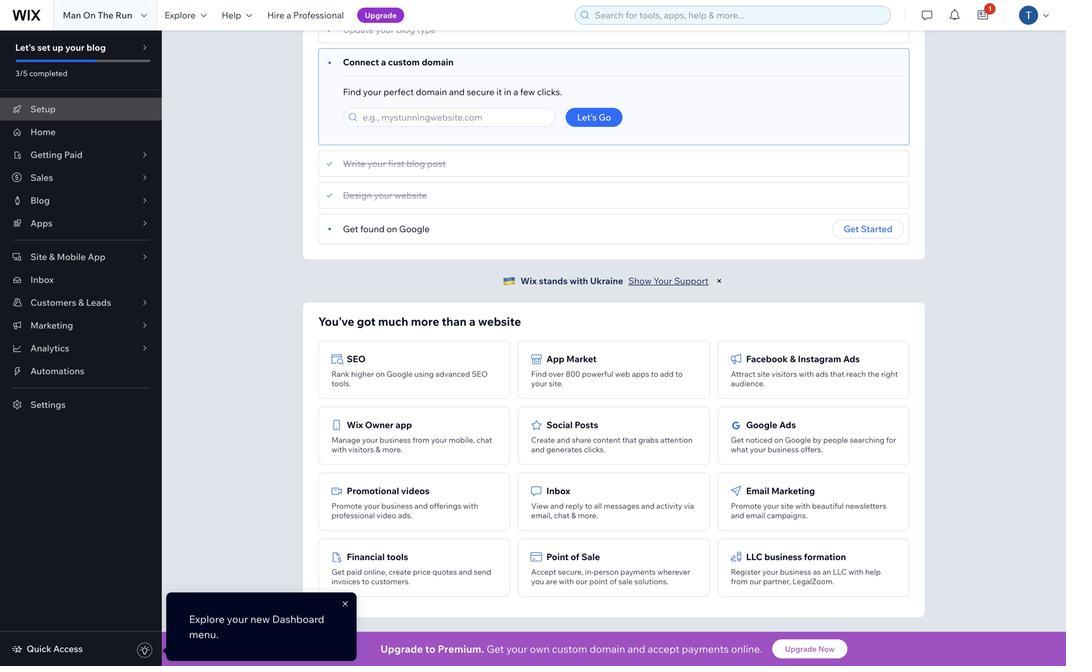 Task type: describe. For each thing, give the bounding box(es) containing it.
more. inside view and reply to all messages and activity via email, chat & more.
[[578, 511, 598, 520]]

mobile
[[57, 251, 86, 262]]

promote for email marketing
[[731, 501, 762, 511]]

in-
[[585, 567, 594, 577]]

explore for explore your new dashboard menu.
[[189, 613, 225, 626]]

1 vertical spatial inbox
[[547, 486, 570, 497]]

hire
[[267, 10, 285, 21]]

than
[[442, 314, 467, 329]]

tools
[[387, 552, 408, 563]]

beautiful
[[812, 501, 844, 511]]

google for higher
[[387, 369, 413, 379]]

your inside sidebar element
[[65, 42, 85, 53]]

menu.
[[189, 628, 219, 641]]

google for noticed
[[785, 435, 811, 445]]

videos
[[401, 486, 430, 497]]

video
[[377, 511, 396, 520]]

ads.
[[398, 511, 413, 520]]

inbox inside sidebar element
[[30, 274, 54, 285]]

accept secure, in-person payments wherever you are with our point of sale solutions.
[[531, 567, 690, 586]]

grabs
[[639, 435, 659, 445]]

mobile,
[[449, 435, 475, 445]]

upgrade for upgrade to premium. get your own custom domain and accept payments online.
[[381, 643, 423, 656]]

apps button
[[0, 212, 162, 235]]

business up the partner,
[[765, 552, 802, 563]]

to left premium.
[[425, 643, 436, 656]]

upgrade for upgrade now
[[785, 645, 817, 654]]

1 horizontal spatial app
[[547, 354, 565, 365]]

professional
[[293, 10, 344, 21]]

a right "connect"
[[381, 56, 386, 68]]

getting
[[30, 149, 62, 160]]

and down 'social'
[[557, 435, 570, 445]]

paid
[[346, 567, 362, 577]]

site & mobile app button
[[0, 246, 162, 268]]

business for promotional videos
[[382, 501, 413, 511]]

your left own
[[506, 643, 528, 656]]

ukraine
[[590, 275, 623, 287]]

to inside get paid online, create price quotes and send invoices to customers.
[[362, 577, 369, 586]]

blog inside sidebar element
[[87, 42, 106, 53]]

sales
[[30, 172, 53, 183]]

hire a professional
[[267, 10, 344, 21]]

with inside accept secure, in-person payments wherever you are with our point of sale solutions.
[[559, 577, 574, 586]]

visitors inside manage your business from your mobile, chat with visitors & more.
[[348, 445, 374, 454]]

send
[[474, 567, 491, 577]]

your inside register your business as an llc with help from our partner, legalzoom.
[[763, 567, 778, 577]]

an
[[823, 567, 831, 577]]

you've
[[318, 314, 354, 329]]

on for higher
[[376, 369, 385, 379]]

promotional videos
[[347, 486, 430, 497]]

get for get started
[[844, 223, 859, 235]]

your right design
[[374, 190, 393, 201]]

and right view
[[550, 501, 564, 511]]

wherever
[[658, 567, 690, 577]]

your down upgrade button
[[376, 24, 394, 35]]

customers & leads
[[30, 297, 111, 308]]

go
[[599, 112, 611, 123]]

analytics button
[[0, 337, 162, 360]]

1 horizontal spatial custom
[[552, 643, 587, 656]]

access
[[53, 644, 83, 655]]

your left perfect
[[363, 86, 382, 97]]

customers
[[30, 297, 76, 308]]

your
[[654, 275, 672, 287]]

audience.
[[731, 379, 765, 388]]

1 vertical spatial ads
[[780, 420, 796, 431]]

all
[[594, 501, 602, 511]]

get right premium.
[[487, 643, 504, 656]]

online,
[[364, 567, 387, 577]]

advanced
[[436, 369, 470, 379]]

help
[[222, 10, 241, 21]]

financial
[[347, 552, 385, 563]]

facebook
[[746, 354, 788, 365]]

the
[[868, 369, 880, 379]]

help
[[865, 567, 881, 577]]

800
[[566, 369, 580, 379]]

on for found
[[387, 223, 397, 235]]

wix stands with ukraine show your support
[[521, 275, 709, 287]]

create
[[389, 567, 411, 577]]

offers.
[[801, 445, 823, 454]]

professional
[[332, 511, 375, 520]]

get for get noticed on google by people searching for what your business offers.
[[731, 435, 744, 445]]

business inside get noticed on google by people searching for what your business offers.
[[768, 445, 799, 454]]

view and reply to all messages and activity via email, chat & more.
[[531, 501, 694, 520]]

design your website
[[343, 190, 427, 201]]

with inside register your business as an llc with help from our partner, legalzoom.
[[849, 567, 864, 577]]

on
[[83, 10, 96, 21]]

own
[[530, 643, 550, 656]]

people
[[824, 435, 848, 445]]

your inside find over 800 powerful web apps to add to your site.
[[531, 379, 547, 388]]

settings link
[[0, 394, 162, 416]]

sale
[[619, 577, 633, 586]]

automations
[[30, 366, 84, 377]]

invoices
[[332, 577, 360, 586]]

email,
[[531, 511, 552, 520]]

seo inside rank higher on google using advanced seo tools.
[[472, 369, 488, 379]]

rank
[[332, 369, 350, 379]]

partner,
[[763, 577, 791, 586]]

app market
[[547, 354, 597, 365]]

email
[[746, 511, 765, 520]]

1 horizontal spatial website
[[478, 314, 521, 329]]

2 vertical spatial blog
[[407, 158, 425, 169]]

social posts
[[547, 420, 598, 431]]

& inside manage your business from your mobile, chat with visitors & more.
[[376, 445, 381, 454]]

you've got much more than a website
[[318, 314, 521, 329]]

activity
[[656, 501, 682, 511]]

site & mobile app
[[30, 251, 105, 262]]

from inside register your business as an llc with help from our partner, legalzoom.
[[731, 577, 748, 586]]

blog
[[30, 195, 50, 206]]

point
[[589, 577, 608, 586]]

secure,
[[558, 567, 584, 577]]

using
[[414, 369, 434, 379]]

on for noticed
[[774, 435, 783, 445]]

create
[[531, 435, 555, 445]]

post
[[427, 158, 446, 169]]

a right hire
[[287, 10, 291, 21]]

design
[[343, 190, 372, 201]]

to left add at the bottom right of page
[[651, 369, 658, 379]]

promote your business and offerings with professional video ads.
[[332, 501, 478, 520]]

0 vertical spatial ads
[[843, 354, 860, 365]]

accept
[[648, 643, 680, 656]]

offerings
[[430, 501, 461, 511]]

to right add at the bottom right of page
[[676, 369, 683, 379]]

domain for custom
[[422, 56, 454, 68]]

automations link
[[0, 360, 162, 383]]

get started button
[[832, 220, 904, 239]]

sidebar element
[[0, 30, 162, 666]]

& inside view and reply to all messages and activity via email, chat & more.
[[571, 511, 576, 520]]

explore for explore
[[165, 10, 196, 21]]

update
[[343, 24, 374, 35]]

get for get paid online, create price quotes and send invoices to customers.
[[332, 567, 345, 577]]

setup link
[[0, 98, 162, 121]]

let's set up your blog
[[15, 42, 106, 53]]

e.g., mystunningwebsite.com field
[[359, 109, 551, 126]]

get paid online, create price quotes and send invoices to customers.
[[332, 567, 491, 586]]

our for of
[[576, 577, 588, 586]]

with inside promote your site with beautiful newsletters and email campaigns.
[[795, 501, 811, 511]]

find for find over 800 powerful web apps to add to your site.
[[531, 369, 547, 379]]

explore your new dashboard menu.
[[189, 613, 324, 641]]

your left mobile,
[[431, 435, 447, 445]]

llc inside register your business as an llc with help from our partner, legalzoom.
[[833, 567, 847, 577]]

market
[[567, 354, 597, 365]]

wix for wix stands with ukraine show your support
[[521, 275, 537, 287]]

quotes
[[433, 567, 457, 577]]

Search for tools, apps, help & more... field
[[591, 6, 887, 24]]

that inside attract site visitors with ads that reach the right audience.
[[830, 369, 845, 379]]

you
[[531, 577, 544, 586]]

your left first
[[368, 158, 386, 169]]

manage your business from your mobile, chat with visitors & more.
[[332, 435, 492, 454]]



Task type: vqa. For each thing, say whether or not it's contained in the screenshot.


Task type: locate. For each thing, give the bounding box(es) containing it.
1 horizontal spatial promote
[[731, 501, 762, 511]]

with inside attract site visitors with ads that reach the right audience.
[[799, 369, 814, 379]]

support
[[674, 275, 709, 287]]

your inside promote your site with beautiful newsletters and email campaigns.
[[763, 501, 779, 511]]

get started
[[844, 223, 893, 235]]

0 horizontal spatial clicks.
[[537, 86, 562, 97]]

0 vertical spatial wix
[[521, 275, 537, 287]]

our inside register your business as an llc with help from our partner, legalzoom.
[[750, 577, 762, 586]]

1 horizontal spatial chat
[[554, 511, 570, 520]]

on inside get noticed on google by people searching for what your business offers.
[[774, 435, 783, 445]]

0 vertical spatial explore
[[165, 10, 196, 21]]

your right register
[[763, 567, 778, 577]]

type
[[417, 24, 436, 35]]

site down facebook
[[757, 369, 770, 379]]

1 horizontal spatial find
[[531, 369, 547, 379]]

1 horizontal spatial seo
[[472, 369, 488, 379]]

1 vertical spatial marketing
[[772, 486, 815, 497]]

explore
[[165, 10, 196, 21], [189, 613, 225, 626]]

online.
[[731, 643, 762, 656]]

0 vertical spatial clicks.
[[537, 86, 562, 97]]

your right up at the top of the page
[[65, 42, 85, 53]]

& right site
[[49, 251, 55, 262]]

google right found
[[399, 223, 430, 235]]

1 promote from the left
[[332, 501, 362, 511]]

google inside rank higher on google using advanced seo tools.
[[387, 369, 413, 379]]

0 horizontal spatial llc
[[746, 552, 763, 563]]

0 vertical spatial llc
[[746, 552, 763, 563]]

to inside view and reply to all messages and activity via email, chat & more.
[[585, 501, 592, 511]]

your inside explore your new dashboard menu.
[[227, 613, 248, 626]]

& down owner
[[376, 445, 381, 454]]

from
[[413, 435, 430, 445], [731, 577, 748, 586]]

quick
[[27, 644, 51, 655]]

wix for wix owner app
[[347, 420, 363, 431]]

get noticed on google by people searching for what your business offers.
[[731, 435, 896, 454]]

0 vertical spatial of
[[571, 552, 580, 563]]

write your first blog post
[[343, 158, 446, 169]]

seo right 'advanced'
[[472, 369, 488, 379]]

and left email
[[731, 511, 744, 520]]

0 horizontal spatial of
[[571, 552, 580, 563]]

get left found
[[343, 223, 358, 235]]

app right mobile
[[88, 251, 105, 262]]

1 vertical spatial from
[[731, 577, 748, 586]]

site inside attract site visitors with ads that reach the right audience.
[[757, 369, 770, 379]]

create and share content that grabs attention and generates clicks.
[[531, 435, 693, 454]]

get inside get paid online, create price quotes and send invoices to customers.
[[332, 567, 345, 577]]

reply
[[566, 501, 583, 511]]

site
[[30, 251, 47, 262]]

website right than
[[478, 314, 521, 329]]

1 vertical spatial visitors
[[348, 445, 374, 454]]

on right higher
[[376, 369, 385, 379]]

0 vertical spatial let's
[[15, 42, 35, 53]]

more. left messages
[[578, 511, 598, 520]]

custom right own
[[552, 643, 587, 656]]

let's inside sidebar element
[[15, 42, 35, 53]]

1 vertical spatial payments
[[682, 643, 729, 656]]

find down "connect"
[[343, 86, 361, 97]]

0 horizontal spatial promote
[[332, 501, 362, 511]]

0 vertical spatial blog
[[396, 24, 415, 35]]

1 horizontal spatial on
[[387, 223, 397, 235]]

get inside get noticed on google by people searching for what your business offers.
[[731, 435, 744, 445]]

payments right person
[[621, 567, 656, 577]]

clicks. right few
[[537, 86, 562, 97]]

more. down app at the bottom of the page
[[382, 445, 403, 454]]

completed
[[29, 69, 67, 78]]

0 horizontal spatial custom
[[388, 56, 420, 68]]

with inside manage your business from your mobile, chat with visitors & more.
[[332, 445, 347, 454]]

0 vertical spatial visitors
[[772, 369, 797, 379]]

ads up reach
[[843, 354, 860, 365]]

1 vertical spatial llc
[[833, 567, 847, 577]]

& for facebook
[[790, 354, 796, 365]]

inbox down site
[[30, 274, 54, 285]]

blog down man on the run
[[87, 42, 106, 53]]

upgrade left now
[[785, 645, 817, 654]]

promote for promotional videos
[[332, 501, 362, 511]]

more. inside manage your business from your mobile, chat with visitors & more.
[[382, 445, 403, 454]]

our inside accept secure, in-person payments wherever you are with our point of sale solutions.
[[576, 577, 588, 586]]

a right in
[[514, 86, 518, 97]]

let's left set
[[15, 42, 35, 53]]

1 vertical spatial clicks.
[[584, 445, 606, 454]]

wix owner app
[[347, 420, 412, 431]]

2 vertical spatial domain
[[590, 643, 625, 656]]

app inside dropdown button
[[88, 251, 105, 262]]

domain up find your perfect domain and secure it in a few clicks.
[[422, 56, 454, 68]]

1 vertical spatial app
[[547, 354, 565, 365]]

and left 'activity'
[[641, 501, 655, 511]]

0 horizontal spatial ads
[[780, 420, 796, 431]]

business down promotional videos
[[382, 501, 413, 511]]

to left the all
[[585, 501, 592, 511]]

your down "promotional"
[[364, 501, 380, 511]]

premium.
[[438, 643, 484, 656]]

3/5 completed
[[15, 69, 67, 78]]

1 horizontal spatial site
[[781, 501, 794, 511]]

and left send
[[459, 567, 472, 577]]

2 horizontal spatial on
[[774, 435, 783, 445]]

google ads
[[746, 420, 796, 431]]

blog button
[[0, 189, 162, 212]]

point
[[547, 552, 569, 563]]

getting paid
[[30, 149, 83, 160]]

1 horizontal spatial more.
[[578, 511, 598, 520]]

0 vertical spatial marketing
[[30, 320, 73, 331]]

price
[[413, 567, 431, 577]]

1 horizontal spatial llc
[[833, 567, 847, 577]]

let's go
[[577, 112, 611, 123]]

0 vertical spatial more.
[[382, 445, 403, 454]]

1 horizontal spatial payments
[[682, 643, 729, 656]]

from left mobile,
[[413, 435, 430, 445]]

marketing
[[30, 320, 73, 331], [772, 486, 815, 497]]

update your blog type
[[343, 24, 436, 35]]

1 vertical spatial explore
[[189, 613, 225, 626]]

of inside accept secure, in-person payments wherever you are with our point of sale solutions.
[[610, 577, 617, 586]]

0 horizontal spatial from
[[413, 435, 430, 445]]

0 vertical spatial inbox
[[30, 274, 54, 285]]

and left generates
[[531, 445, 545, 454]]

explore inside explore your new dashboard menu.
[[189, 613, 225, 626]]

custom up perfect
[[388, 56, 420, 68]]

google inside get noticed on google by people searching for what your business offers.
[[785, 435, 811, 445]]

inbox up reply
[[547, 486, 570, 497]]

1 horizontal spatial marketing
[[772, 486, 815, 497]]

chat right email,
[[554, 511, 570, 520]]

stands
[[539, 275, 568, 287]]

0 horizontal spatial let's
[[15, 42, 35, 53]]

& left the all
[[571, 511, 576, 520]]

your left site.
[[531, 379, 547, 388]]

1 horizontal spatial our
[[750, 577, 762, 586]]

google left using
[[387, 369, 413, 379]]

and left secure
[[449, 86, 465, 97]]

domain for perfect
[[416, 86, 447, 97]]

to right invoices
[[362, 577, 369, 586]]

0 vertical spatial find
[[343, 86, 361, 97]]

get inside button
[[844, 223, 859, 235]]

0 vertical spatial on
[[387, 223, 397, 235]]

that left grabs
[[622, 435, 637, 445]]

website down first
[[395, 190, 427, 201]]

1 our from the left
[[576, 577, 588, 586]]

business for llc business formation
[[780, 567, 811, 577]]

messages
[[604, 501, 640, 511]]

promote down email
[[731, 501, 762, 511]]

seo
[[347, 354, 366, 365], [472, 369, 488, 379]]

financial tools
[[347, 552, 408, 563]]

0 vertical spatial website
[[395, 190, 427, 201]]

find
[[343, 86, 361, 97], [531, 369, 547, 379]]

1 vertical spatial wix
[[347, 420, 363, 431]]

upgrade for upgrade
[[365, 10, 397, 20]]

0 horizontal spatial wix
[[347, 420, 363, 431]]

social
[[547, 420, 573, 431]]

seo up higher
[[347, 354, 366, 365]]

powerful
[[582, 369, 614, 379]]

1 vertical spatial on
[[376, 369, 385, 379]]

0 horizontal spatial seo
[[347, 354, 366, 365]]

promote inside the promote your business and offerings with professional video ads.
[[332, 501, 362, 511]]

0 vertical spatial app
[[88, 251, 105, 262]]

domain right perfect
[[416, 86, 447, 97]]

custom
[[388, 56, 420, 68], [552, 643, 587, 656]]

got
[[357, 314, 376, 329]]

of up 'secure,'
[[571, 552, 580, 563]]

on
[[387, 223, 397, 235], [376, 369, 385, 379], [774, 435, 783, 445]]

your right what
[[750, 445, 766, 454]]

business inside manage your business from your mobile, chat with visitors & more.
[[380, 435, 411, 445]]

1 horizontal spatial of
[[610, 577, 617, 586]]

app up over at bottom
[[547, 354, 565, 365]]

on down the google ads
[[774, 435, 783, 445]]

our left the partner,
[[750, 577, 762, 586]]

get left started
[[844, 223, 859, 235]]

on inside rank higher on google using advanced seo tools.
[[376, 369, 385, 379]]

with inside the promote your business and offerings with professional video ads.
[[463, 501, 478, 511]]

that right the ads in the bottom of the page
[[830, 369, 845, 379]]

0 horizontal spatial inbox
[[30, 274, 54, 285]]

llc up register
[[746, 552, 763, 563]]

promote inside promote your site with beautiful newsletters and email campaigns.
[[731, 501, 762, 511]]

and down videos
[[415, 501, 428, 511]]

business down llc business formation
[[780, 567, 811, 577]]

much
[[378, 314, 408, 329]]

posts
[[575, 420, 598, 431]]

get left noticed
[[731, 435, 744, 445]]

upgrade left premium.
[[381, 643, 423, 656]]

0 vertical spatial from
[[413, 435, 430, 445]]

1 horizontal spatial clicks.
[[584, 445, 606, 454]]

more
[[411, 314, 439, 329]]

and inside promote your site with beautiful newsletters and email campaigns.
[[731, 511, 744, 520]]

business down the google ads
[[768, 445, 799, 454]]

let's
[[15, 42, 35, 53], [577, 112, 597, 123]]

1 vertical spatial site
[[781, 501, 794, 511]]

find for find your perfect domain and secure it in a few clicks.
[[343, 86, 361, 97]]

tools.
[[332, 379, 351, 388]]

clicks. down the posts
[[584, 445, 606, 454]]

sales button
[[0, 166, 162, 189]]

let's inside 'let's go' button
[[577, 112, 597, 123]]

0 vertical spatial seo
[[347, 354, 366, 365]]

get left paid
[[332, 567, 345, 577]]

promote your site with beautiful newsletters and email campaigns.
[[731, 501, 887, 520]]

payments
[[621, 567, 656, 577], [682, 643, 729, 656]]

google up noticed
[[746, 420, 778, 431]]

person
[[594, 567, 619, 577]]

and inside the promote your business and offerings with professional video ads.
[[415, 501, 428, 511]]

explore left help
[[165, 10, 196, 21]]

2 our from the left
[[750, 577, 762, 586]]

business inside the promote your business and offerings with professional video ads.
[[382, 501, 413, 511]]

blog right first
[[407, 158, 425, 169]]

formation
[[804, 552, 846, 563]]

0 horizontal spatial app
[[88, 251, 105, 262]]

1 vertical spatial website
[[478, 314, 521, 329]]

1 horizontal spatial inbox
[[547, 486, 570, 497]]

& for customers
[[78, 297, 84, 308]]

0 horizontal spatial visitors
[[348, 445, 374, 454]]

explore up menu.
[[189, 613, 225, 626]]

your left new
[[227, 613, 248, 626]]

business down app at the bottom of the page
[[380, 435, 411, 445]]

apps
[[632, 369, 649, 379]]

0 vertical spatial domain
[[422, 56, 454, 68]]

0 horizontal spatial website
[[395, 190, 427, 201]]

analytics
[[30, 343, 69, 354]]

0 horizontal spatial that
[[622, 435, 637, 445]]

1 horizontal spatial wix
[[521, 275, 537, 287]]

0 horizontal spatial payments
[[621, 567, 656, 577]]

1 horizontal spatial visitors
[[772, 369, 797, 379]]

get for get found on google
[[343, 223, 358, 235]]

your
[[376, 24, 394, 35], [65, 42, 85, 53], [363, 86, 382, 97], [368, 158, 386, 169], [374, 190, 393, 201], [531, 379, 547, 388], [362, 435, 378, 445], [431, 435, 447, 445], [750, 445, 766, 454], [364, 501, 380, 511], [763, 501, 779, 511], [763, 567, 778, 577], [227, 613, 248, 626], [506, 643, 528, 656]]

let's for let's go
[[577, 112, 597, 123]]

site inside promote your site with beautiful newsletters and email campaigns.
[[781, 501, 794, 511]]

upgrade button
[[357, 8, 404, 23]]

2 vertical spatial on
[[774, 435, 783, 445]]

a right than
[[469, 314, 476, 329]]

1 vertical spatial domain
[[416, 86, 447, 97]]

payments left online.
[[682, 643, 729, 656]]

website
[[395, 190, 427, 201], [478, 314, 521, 329]]

that inside 'create and share content that grabs attention and generates clicks.'
[[622, 435, 637, 445]]

& right facebook
[[790, 354, 796, 365]]

0 vertical spatial custom
[[388, 56, 420, 68]]

business inside register your business as an llc with help from our partner, legalzoom.
[[780, 567, 811, 577]]

0 vertical spatial payments
[[621, 567, 656, 577]]

your down owner
[[362, 435, 378, 445]]

and inside get paid online, create price quotes and send invoices to customers.
[[459, 567, 472, 577]]

0 vertical spatial that
[[830, 369, 845, 379]]

customers.
[[371, 577, 410, 586]]

in
[[504, 86, 512, 97]]

domain left accept
[[590, 643, 625, 656]]

let's left go
[[577, 112, 597, 123]]

1 vertical spatial more.
[[578, 511, 598, 520]]

1 vertical spatial chat
[[554, 511, 570, 520]]

wix up manage
[[347, 420, 363, 431]]

visitors
[[772, 369, 797, 379], [348, 445, 374, 454]]

0 horizontal spatial more.
[[382, 445, 403, 454]]

1 button
[[969, 0, 997, 30]]

chat right mobile,
[[477, 435, 492, 445]]

google left the by
[[785, 435, 811, 445]]

started
[[861, 223, 893, 235]]

chat inside manage your business from your mobile, chat with visitors & more.
[[477, 435, 492, 445]]

what
[[731, 445, 748, 454]]

campaigns.
[[767, 511, 808, 520]]

1 horizontal spatial ads
[[843, 354, 860, 365]]

0 vertical spatial chat
[[477, 435, 492, 445]]

1 horizontal spatial let's
[[577, 112, 597, 123]]

find over 800 powerful web apps to add to your site.
[[531, 369, 683, 388]]

google for found
[[399, 223, 430, 235]]

chat inside view and reply to all messages and activity via email, chat & more.
[[554, 511, 570, 520]]

man on the run
[[63, 10, 132, 21]]

0 horizontal spatial our
[[576, 577, 588, 586]]

1 vertical spatial find
[[531, 369, 547, 379]]

now
[[819, 645, 835, 654]]

business for wix owner app
[[380, 435, 411, 445]]

marketing up promote your site with beautiful newsletters and email campaigns.
[[772, 486, 815, 497]]

0 vertical spatial site
[[757, 369, 770, 379]]

0 horizontal spatial on
[[376, 369, 385, 379]]

promote down "promotional"
[[332, 501, 362, 511]]

llc right an
[[833, 567, 847, 577]]

find inside find over 800 powerful web apps to add to your site.
[[531, 369, 547, 379]]

1 horizontal spatial that
[[830, 369, 845, 379]]

1 vertical spatial that
[[622, 435, 637, 445]]

your inside get noticed on google by people searching for what your business offers.
[[750, 445, 766, 454]]

from inside manage your business from your mobile, chat with visitors & more.
[[413, 435, 430, 445]]

ads up get noticed on google by people searching for what your business offers.
[[780, 420, 796, 431]]

visitors inside attract site visitors with ads that reach the right audience.
[[772, 369, 797, 379]]

1 vertical spatial let's
[[577, 112, 597, 123]]

2 promote from the left
[[731, 501, 762, 511]]

your inside the promote your business and offerings with professional video ads.
[[364, 501, 380, 511]]

0 horizontal spatial site
[[757, 369, 770, 379]]

let's for let's set up your blog
[[15, 42, 35, 53]]

1 horizontal spatial from
[[731, 577, 748, 586]]

marketing inside marketing dropdown button
[[30, 320, 73, 331]]

0 horizontal spatial chat
[[477, 435, 492, 445]]

& left leads
[[78, 297, 84, 308]]

1 vertical spatial of
[[610, 577, 617, 586]]

share
[[572, 435, 591, 445]]

clicks. inside 'create and share content that grabs attention and generates clicks.'
[[584, 445, 606, 454]]

upgrade up update your blog type
[[365, 10, 397, 20]]

sale
[[582, 552, 600, 563]]

1 vertical spatial blog
[[87, 42, 106, 53]]

0 horizontal spatial find
[[343, 86, 361, 97]]

are
[[546, 577, 557, 586]]

from left the partner,
[[731, 577, 748, 586]]

find left over at bottom
[[531, 369, 547, 379]]

& for site
[[49, 251, 55, 262]]

customers & leads button
[[0, 291, 162, 314]]

1 vertical spatial seo
[[472, 369, 488, 379]]

google
[[399, 223, 430, 235], [387, 369, 413, 379], [746, 420, 778, 431], [785, 435, 811, 445]]

llc
[[746, 552, 763, 563], [833, 567, 847, 577]]

paid
[[64, 149, 83, 160]]

1 vertical spatial custom
[[552, 643, 587, 656]]

visitors down facebook
[[772, 369, 797, 379]]

and left accept
[[628, 643, 646, 656]]

payments inside accept secure, in-person payments wherever you are with our point of sale solutions.
[[621, 567, 656, 577]]

our for business
[[750, 577, 762, 586]]

a
[[287, 10, 291, 21], [381, 56, 386, 68], [514, 86, 518, 97], [469, 314, 476, 329]]

0 horizontal spatial marketing
[[30, 320, 73, 331]]

wix left stands at top right
[[521, 275, 537, 287]]

perfect
[[384, 86, 414, 97]]

on right found
[[387, 223, 397, 235]]

email
[[746, 486, 770, 497]]

solutions.
[[634, 577, 669, 586]]

settings
[[30, 399, 66, 410]]



